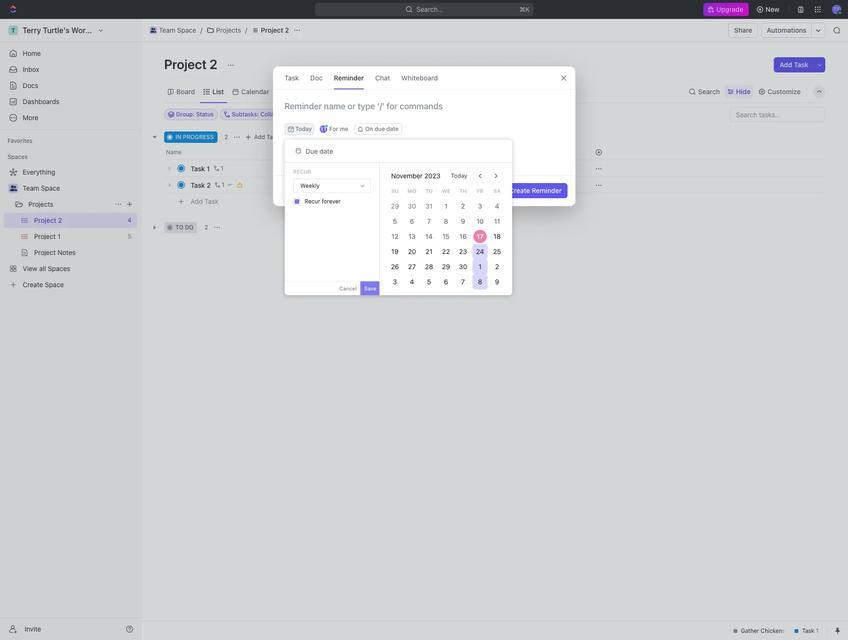 Task type: vqa. For each thing, say whether or not it's contained in the screenshot.


Task type: locate. For each thing, give the bounding box(es) containing it.
0 vertical spatial projects
[[216, 26, 241, 34]]

projects
[[216, 26, 241, 34], [28, 200, 53, 208]]

1 vertical spatial 29
[[442, 263, 450, 271]]

1 vertical spatial 6
[[444, 278, 448, 286]]

/
[[201, 26, 203, 34], [245, 26, 247, 34]]

6 down 22
[[444, 278, 448, 286]]

2 horizontal spatial add task button
[[775, 57, 815, 72]]

30 down the 23
[[459, 263, 467, 271]]

project inside project 2 link
[[261, 26, 283, 34]]

progress
[[183, 133, 214, 141]]

0 horizontal spatial add task
[[191, 197, 219, 205]]

add task
[[780, 61, 809, 69], [254, 133, 279, 141], [191, 197, 219, 205]]

0 vertical spatial 5
[[393, 217, 397, 225]]

0 vertical spatial project
[[261, 26, 283, 34]]

1 horizontal spatial today
[[451, 172, 468, 179]]

2 vertical spatial add
[[191, 197, 203, 205]]

1 vertical spatial space
[[41, 184, 60, 192]]

dialog
[[273, 66, 576, 206]]

0 horizontal spatial projects
[[28, 200, 53, 208]]

0 horizontal spatial 3
[[393, 278, 397, 286]]

26
[[391, 263, 399, 271]]

30
[[408, 202, 416, 210], [459, 263, 467, 271]]

today
[[296, 125, 312, 133], [451, 172, 468, 179]]

0 horizontal spatial project 2
[[164, 56, 220, 72]]

0 vertical spatial add task button
[[775, 57, 815, 72]]

add task button up customize
[[775, 57, 815, 72]]

1 vertical spatial 9
[[495, 278, 499, 286]]

2
[[285, 26, 289, 34], [210, 56, 218, 72], [225, 133, 228, 141], [207, 181, 211, 189], [461, 202, 465, 210], [205, 224, 208, 231], [495, 263, 499, 271]]

upgrade
[[717, 5, 744, 13]]

10
[[477, 217, 484, 225]]

1 vertical spatial recur
[[305, 198, 320, 205]]

task left today dropdown button
[[267, 133, 279, 141]]

add task button
[[775, 57, 815, 72], [243, 132, 283, 143], [186, 196, 222, 207]]

tu
[[426, 188, 433, 194]]

5
[[393, 217, 397, 225], [427, 278, 431, 286]]

6 up "13"
[[410, 217, 414, 225]]

sidebar navigation
[[0, 19, 142, 640]]

0 vertical spatial projects link
[[204, 25, 244, 36]]

0 horizontal spatial 9
[[461, 217, 465, 225]]

space inside tree
[[41, 184, 60, 192]]

0 vertical spatial 29
[[391, 202, 399, 210]]

today up th
[[451, 172, 468, 179]]

1 vertical spatial projects link
[[28, 197, 111, 212]]

14
[[426, 232, 433, 240]]

add task down task 2 on the left
[[191, 197, 219, 205]]

assignees
[[394, 111, 422, 118]]

1 horizontal spatial add task
[[254, 133, 279, 141]]

1 horizontal spatial 7
[[461, 278, 465, 286]]

task up table
[[285, 74, 299, 82]]

1 vertical spatial project
[[164, 56, 207, 72]]

1 button
[[212, 164, 225, 173], [213, 180, 226, 190]]

1 horizontal spatial team space link
[[147, 25, 199, 36]]

team space
[[159, 26, 196, 34], [23, 184, 60, 192]]

1 vertical spatial 8
[[478, 278, 482, 286]]

5 down 28
[[427, 278, 431, 286]]

1 horizontal spatial team space
[[159, 26, 196, 34]]

13
[[409, 232, 416, 240]]

recur for recur
[[293, 168, 311, 175]]

1 horizontal spatial 29
[[442, 263, 450, 271]]

1 button right task 2 on the left
[[213, 180, 226, 190]]

1 / from the left
[[201, 26, 203, 34]]

6
[[410, 217, 414, 225], [444, 278, 448, 286]]

1 horizontal spatial user group image
[[150, 28, 156, 33]]

0 horizontal spatial reminder
[[334, 74, 364, 82]]

0 horizontal spatial 7
[[427, 217, 431, 225]]

1 horizontal spatial 30
[[459, 263, 467, 271]]

0 horizontal spatial 8
[[444, 217, 448, 225]]

reminder right create in the right top of the page
[[532, 186, 562, 195]]

1 vertical spatial add task
[[254, 133, 279, 141]]

add down task 2 on the left
[[191, 197, 203, 205]]

0 vertical spatial team
[[159, 26, 175, 34]]

reminder
[[334, 74, 364, 82], [532, 186, 562, 195]]

0 vertical spatial 3
[[478, 202, 482, 210]]

inbox link
[[4, 62, 137, 77]]

today inside dropdown button
[[296, 125, 312, 133]]

29
[[391, 202, 399, 210], [442, 263, 450, 271]]

1 horizontal spatial project 2
[[261, 26, 289, 34]]

7
[[427, 217, 431, 225], [461, 278, 465, 286]]

11
[[494, 217, 500, 225]]

1 button for 1
[[212, 164, 225, 173]]

1 horizontal spatial /
[[245, 26, 247, 34]]

1 horizontal spatial 5
[[427, 278, 431, 286]]

inbox
[[23, 65, 39, 73]]

space
[[177, 26, 196, 34], [41, 184, 60, 192]]

project 2
[[261, 26, 289, 34], [164, 56, 220, 72]]

today inside button
[[451, 172, 468, 179]]

2023
[[425, 172, 441, 180]]

do
[[185, 224, 194, 231]]

0 horizontal spatial team
[[23, 184, 39, 192]]

0 horizontal spatial 5
[[393, 217, 397, 225]]

user group image
[[150, 28, 156, 33], [10, 186, 17, 191]]

projects link
[[204, 25, 244, 36], [28, 197, 111, 212]]

0 horizontal spatial add task button
[[186, 196, 222, 207]]

0 horizontal spatial space
[[41, 184, 60, 192]]

Due date text field
[[306, 147, 384, 155]]

1 vertical spatial 7
[[461, 278, 465, 286]]

1 vertical spatial 4
[[410, 278, 414, 286]]

add task button down task 2 on the left
[[186, 196, 222, 207]]

0 vertical spatial user group image
[[150, 28, 156, 33]]

recur down weekly
[[305, 198, 320, 205]]

gantt
[[321, 87, 339, 95]]

today button
[[285, 124, 314, 135]]

invite
[[25, 625, 41, 633]]

9 up 16 at the right top of page
[[461, 217, 465, 225]]

2 horizontal spatial add task
[[780, 61, 809, 69]]

1 horizontal spatial 9
[[495, 278, 499, 286]]

to do
[[176, 224, 194, 231]]

recur forever
[[305, 198, 341, 205]]

0 horizontal spatial 4
[[410, 278, 414, 286]]

team space link
[[147, 25, 199, 36], [23, 181, 135, 196]]

task 2
[[191, 181, 211, 189]]

0 vertical spatial recur
[[293, 168, 311, 175]]

1 vertical spatial reminder
[[532, 186, 562, 195]]

0 horizontal spatial 30
[[408, 202, 416, 210]]

1 vertical spatial projects
[[28, 200, 53, 208]]

team inside tree
[[23, 184, 39, 192]]

21
[[426, 248, 433, 256]]

today down table link at the left top of the page
[[296, 125, 312, 133]]

home link
[[4, 46, 137, 61]]

user group image inside tree
[[10, 186, 17, 191]]

2 vertical spatial add task
[[191, 197, 219, 205]]

1 horizontal spatial space
[[177, 26, 196, 34]]

task down task 1
[[191, 181, 205, 189]]

5 up 12
[[393, 217, 397, 225]]

3 down "26" at top left
[[393, 278, 397, 286]]

projects inside tree
[[28, 200, 53, 208]]

0 horizontal spatial project
[[164, 56, 207, 72]]

4 up '11'
[[495, 202, 500, 210]]

search...
[[416, 5, 443, 13]]

hide
[[737, 87, 751, 95]]

1 vertical spatial user group image
[[10, 186, 17, 191]]

1 horizontal spatial project
[[261, 26, 283, 34]]

0 horizontal spatial team space
[[23, 184, 60, 192]]

0 vertical spatial 6
[[410, 217, 414, 225]]

add task up customize
[[780, 61, 809, 69]]

project
[[261, 26, 283, 34], [164, 56, 207, 72]]

add up customize
[[780, 61, 793, 69]]

1 vertical spatial 30
[[459, 263, 467, 271]]

30 down mo
[[408, 202, 416, 210]]

1 vertical spatial team space link
[[23, 181, 135, 196]]

0 vertical spatial 7
[[427, 217, 431, 225]]

3
[[478, 202, 482, 210], [393, 278, 397, 286]]

tree containing team space
[[4, 165, 137, 292]]

1 button right task 1
[[212, 164, 225, 173]]

0 vertical spatial space
[[177, 26, 196, 34]]

4
[[495, 202, 500, 210], [410, 278, 414, 286]]

29 down su
[[391, 202, 399, 210]]

0 vertical spatial today
[[296, 125, 312, 133]]

29 down 22
[[442, 263, 450, 271]]

12
[[392, 232, 399, 240]]

tree
[[4, 165, 137, 292]]

create
[[509, 186, 530, 195]]

1 vertical spatial add
[[254, 133, 265, 141]]

7 down 31
[[427, 217, 431, 225]]

list
[[213, 87, 224, 95]]

add
[[780, 61, 793, 69], [254, 133, 265, 141], [191, 197, 203, 205]]

0 horizontal spatial projects link
[[28, 197, 111, 212]]

8 down 24
[[478, 278, 482, 286]]

1 vertical spatial today
[[451, 172, 468, 179]]

automations
[[767, 26, 807, 34]]

dialog containing task
[[273, 66, 576, 206]]

0 horizontal spatial /
[[201, 26, 203, 34]]

1 horizontal spatial 4
[[495, 202, 500, 210]]

table
[[287, 87, 304, 95]]

1 horizontal spatial add task button
[[243, 132, 283, 143]]

1 vertical spatial team space
[[23, 184, 60, 192]]

1 horizontal spatial team
[[159, 26, 175, 34]]

add task left today dropdown button
[[254, 133, 279, 141]]

0 horizontal spatial 6
[[410, 217, 414, 225]]

4 down 27
[[410, 278, 414, 286]]

7 down the 23
[[461, 278, 465, 286]]

0 vertical spatial 8
[[444, 217, 448, 225]]

task up task 2 on the left
[[191, 164, 205, 173]]

add task for the add task button to the bottom
[[191, 197, 219, 205]]

calendar
[[241, 87, 270, 95]]

su
[[391, 188, 399, 194]]

reminder inside button
[[532, 186, 562, 195]]

9
[[461, 217, 465, 225], [495, 278, 499, 286]]

recur
[[293, 168, 311, 175], [305, 198, 320, 205]]

gantt link
[[320, 85, 339, 98]]

team space inside sidebar navigation
[[23, 184, 60, 192]]

16
[[460, 232, 467, 240]]

9 down the 25
[[495, 278, 499, 286]]

0 vertical spatial add task
[[780, 61, 809, 69]]

add task button left today dropdown button
[[243, 132, 283, 143]]

Reminder na﻿me or type '/' for commands text field
[[273, 101, 575, 124]]

1 vertical spatial 5
[[427, 278, 431, 286]]

add left today dropdown button
[[254, 133, 265, 141]]

0 horizontal spatial 29
[[391, 202, 399, 210]]

1 vertical spatial team
[[23, 184, 39, 192]]

whiteboard
[[402, 74, 438, 82]]

0 vertical spatial team space link
[[147, 25, 199, 36]]

0 vertical spatial project 2
[[261, 26, 289, 34]]

1 vertical spatial 1 button
[[213, 180, 226, 190]]

tree inside sidebar navigation
[[4, 165, 137, 292]]

1 horizontal spatial reminder
[[532, 186, 562, 195]]

0 vertical spatial team space
[[159, 26, 196, 34]]

0 vertical spatial 4
[[495, 202, 500, 210]]

1 vertical spatial 3
[[393, 278, 397, 286]]

recur up weekly
[[293, 168, 311, 175]]

0 horizontal spatial today
[[296, 125, 312, 133]]

home
[[23, 49, 41, 57]]

1 button for 2
[[213, 180, 226, 190]]

0 horizontal spatial team space link
[[23, 181, 135, 196]]

1 right task 2 on the left
[[222, 181, 224, 188]]

reminder up gantt
[[334, 74, 364, 82]]

add task for the add task button to the top
[[780, 61, 809, 69]]

0 vertical spatial 1 button
[[212, 164, 225, 173]]

3 up 10
[[478, 202, 482, 210]]

8 up 15 on the right of the page
[[444, 217, 448, 225]]

1 horizontal spatial projects
[[216, 26, 241, 34]]



Task type: describe. For each thing, give the bounding box(es) containing it.
23
[[459, 248, 467, 256]]

automations button
[[763, 23, 812, 37]]

chat button
[[375, 67, 390, 89]]

new button
[[753, 2, 786, 17]]

in progress
[[176, 133, 214, 141]]

dashboards
[[23, 97, 59, 106]]

forever
[[322, 198, 341, 205]]

docs
[[23, 81, 38, 89]]

weekly
[[301, 182, 320, 189]]

20
[[408, 248, 416, 256]]

1 right task 1
[[221, 165, 224, 172]]

upgrade link
[[704, 3, 749, 16]]

list link
[[211, 85, 224, 98]]

reminder button
[[334, 67, 364, 89]]

board
[[177, 87, 195, 95]]

docs link
[[4, 78, 137, 93]]

task up customize
[[794, 61, 809, 69]]

spaces
[[8, 153, 28, 160]]

1 down 24
[[479, 263, 482, 271]]

0 vertical spatial 30
[[408, 202, 416, 210]]

Search tasks... text field
[[731, 107, 825, 122]]

19
[[392, 248, 399, 256]]

sa
[[494, 188, 501, 194]]

1 horizontal spatial projects link
[[204, 25, 244, 36]]

22
[[442, 248, 450, 256]]

28
[[425, 263, 433, 271]]

project 2 link
[[249, 25, 292, 36]]

customize button
[[756, 85, 804, 98]]

favorites
[[8, 137, 33, 144]]

24
[[476, 248, 484, 256]]

doc
[[310, 74, 323, 82]]

1 horizontal spatial 3
[[478, 202, 482, 210]]

31
[[426, 202, 433, 210]]

save
[[365, 285, 377, 292]]

1 vertical spatial add task button
[[243, 132, 283, 143]]

1 down we
[[445, 202, 448, 210]]

whiteboard button
[[402, 67, 438, 89]]

customize
[[768, 87, 801, 95]]

task 1
[[191, 164, 210, 173]]

hide button
[[725, 85, 754, 98]]

⌘k
[[520, 5, 530, 13]]

1 horizontal spatial add
[[254, 133, 265, 141]]

team space link inside tree
[[23, 181, 135, 196]]

1 up task 2 on the left
[[207, 164, 210, 173]]

2 / from the left
[[245, 26, 247, 34]]

in
[[176, 133, 181, 141]]

1 vertical spatial project 2
[[164, 56, 220, 72]]

dashboards link
[[4, 94, 137, 109]]

task down task 2 on the left
[[205, 197, 219, 205]]

th
[[460, 188, 467, 194]]

search button
[[686, 85, 723, 98]]

fr
[[477, 188, 484, 194]]

0 vertical spatial reminder
[[334, 74, 364, 82]]

1 horizontal spatial 8
[[478, 278, 482, 286]]

new
[[766, 5, 780, 13]]

table link
[[285, 85, 304, 98]]

november 2023
[[391, 172, 441, 180]]

25
[[493, 248, 501, 256]]

0 horizontal spatial add
[[191, 197, 203, 205]]

share
[[735, 26, 753, 34]]

15
[[443, 232, 450, 240]]

board link
[[175, 85, 195, 98]]

calendar link
[[240, 85, 270, 98]]

task inside dialog
[[285, 74, 299, 82]]

to
[[176, 224, 184, 231]]

27
[[408, 263, 416, 271]]

17
[[477, 232, 484, 240]]

doc button
[[310, 67, 323, 89]]

november
[[391, 172, 423, 180]]

task button
[[285, 67, 299, 89]]

assignees button
[[383, 109, 427, 120]]

today button
[[446, 168, 473, 184]]

18
[[494, 232, 501, 240]]

1 horizontal spatial 6
[[444, 278, 448, 286]]

user group image inside team space link
[[150, 28, 156, 33]]

create reminder button
[[504, 183, 568, 198]]

cancel
[[340, 285, 357, 292]]

we
[[442, 188, 451, 194]]

favorites button
[[4, 135, 36, 147]]

search
[[699, 87, 720, 95]]

2 vertical spatial add task button
[[186, 196, 222, 207]]

mo
[[408, 188, 417, 194]]

project 2 inside project 2 link
[[261, 26, 289, 34]]

share button
[[729, 23, 758, 38]]

create reminder
[[509, 186, 562, 195]]

0 vertical spatial 9
[[461, 217, 465, 225]]

2 horizontal spatial add
[[780, 61, 793, 69]]

weekly button
[[294, 179, 371, 193]]

chat
[[375, 74, 390, 82]]

recur for recur forever
[[305, 198, 320, 205]]



